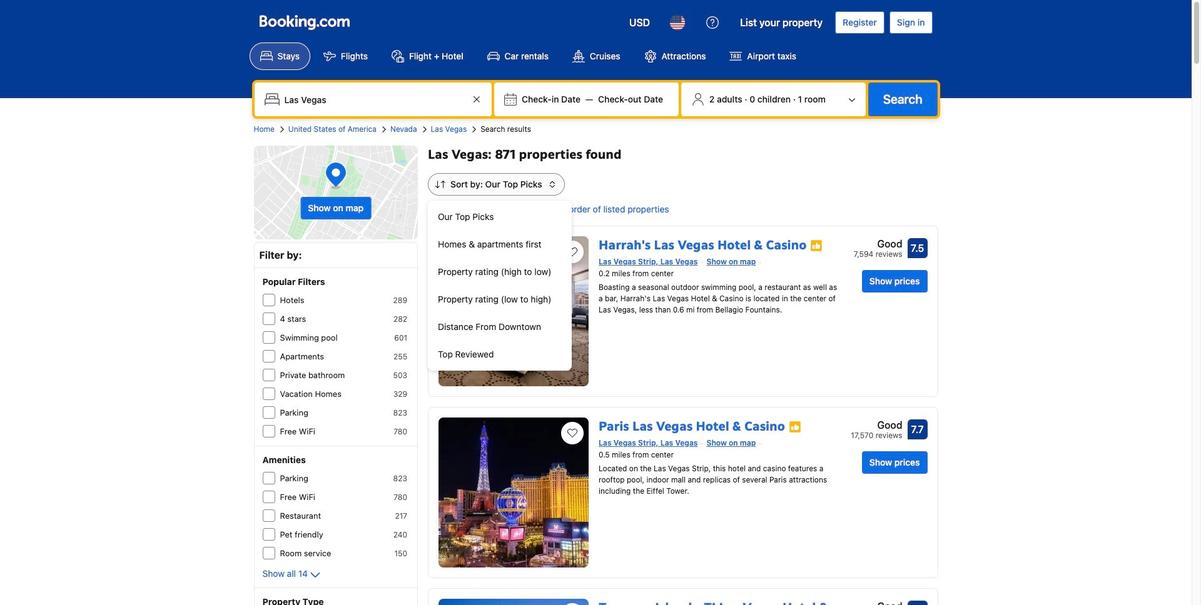 Task type: vqa. For each thing, say whether or not it's contained in the screenshot.
the left I
no



Task type: describe. For each thing, give the bounding box(es) containing it.
search results updated. las vegas: 871 properties found. element
[[428, 146, 938, 163]]

paris las vegas hotel & casino image
[[439, 418, 589, 568]]

booking.com image
[[259, 15, 349, 30]]

harrah's las vegas hotel & casino image
[[439, 236, 589, 387]]

Where are you going? field
[[279, 88, 469, 111]]

this property is part of our preferred partner program. it's committed to providing excellent service and good value. it'll pay us a higher commission if you make a booking. image for paris las vegas hotel & casino image
[[789, 421, 801, 433]]



Task type: locate. For each thing, give the bounding box(es) containing it.
this property is part of our preferred partner program. it's committed to providing excellent service and good value. it'll pay us a higher commission if you make a booking. image for harrah's las vegas hotel & casino image
[[810, 239, 823, 252]]

this property is part of our preferred partner program. it's committed to providing excellent service and good value. it'll pay us a higher commission if you make a booking. image
[[810, 239, 823, 252]]

this property is part of our preferred partner program. it's committed to providing excellent service and good value. it'll pay us a higher commission if you make a booking. image
[[810, 239, 823, 252], [789, 421, 801, 433], [789, 421, 801, 433]]



